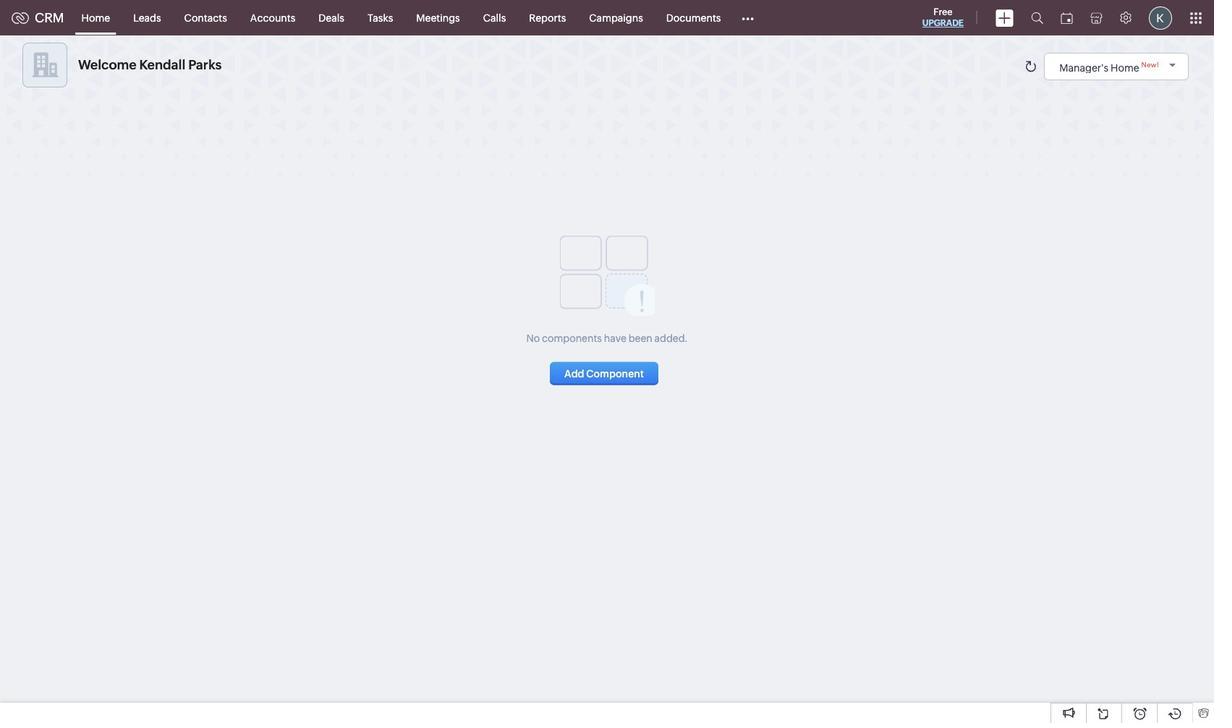 Task type: describe. For each thing, give the bounding box(es) containing it.
calls link
[[472, 0, 518, 35]]

new!
[[1142, 61, 1159, 69]]

campaigns link
[[578, 0, 655, 35]]

leads link
[[122, 0, 173, 35]]

documents link
[[655, 0, 733, 35]]

no components have been added.
[[526, 333, 688, 344]]

meetings
[[416, 12, 460, 24]]

have
[[604, 333, 627, 344]]

profile image
[[1149, 6, 1172, 29]]

campaigns
[[589, 12, 643, 24]]

added.
[[655, 333, 688, 344]]

deals
[[319, 12, 344, 24]]

upgrade
[[923, 18, 964, 28]]

tasks
[[368, 12, 393, 24]]

component
[[586, 368, 644, 380]]

Other Modules field
[[733, 6, 764, 29]]

free upgrade
[[923, 7, 964, 28]]

accounts
[[250, 12, 296, 24]]

kendall
[[139, 57, 185, 72]]

welcome
[[78, 57, 137, 72]]



Task type: vqa. For each thing, say whether or not it's contained in the screenshot.
Assign Territories
no



Task type: locate. For each thing, give the bounding box(es) containing it.
welcome kendall parks
[[78, 57, 222, 72]]

1 horizontal spatial home
[[1111, 62, 1140, 73]]

leads
[[133, 12, 161, 24]]

tasks link
[[356, 0, 405, 35]]

components
[[542, 333, 602, 344]]

add component button
[[550, 362, 658, 385]]

accounts link
[[239, 0, 307, 35]]

been
[[629, 333, 653, 344]]

reports
[[529, 12, 566, 24]]

home inside manager's home new!
[[1111, 62, 1140, 73]]

crm
[[35, 10, 64, 25]]

home link
[[70, 0, 122, 35]]

add
[[565, 368, 584, 380]]

search element
[[1023, 0, 1052, 35]]

calendar image
[[1061, 12, 1073, 24]]

parks
[[188, 57, 222, 72]]

manager's home new!
[[1060, 61, 1159, 73]]

add component
[[565, 368, 644, 380]]

home
[[81, 12, 110, 24], [1111, 62, 1140, 73]]

reports link
[[518, 0, 578, 35]]

home right the crm
[[81, 12, 110, 24]]

contacts link
[[173, 0, 239, 35]]

0 horizontal spatial home
[[81, 12, 110, 24]]

logo image
[[12, 12, 29, 24]]

create menu image
[[996, 9, 1014, 26]]

contacts
[[184, 12, 227, 24]]

crm link
[[12, 10, 64, 25]]

profile element
[[1141, 0, 1181, 35]]

1 vertical spatial home
[[1111, 62, 1140, 73]]

manager's
[[1060, 62, 1109, 73]]

deals link
[[307, 0, 356, 35]]

documents
[[666, 12, 721, 24]]

no
[[526, 333, 540, 344]]

create menu element
[[987, 0, 1023, 35]]

meetings link
[[405, 0, 472, 35]]

free
[[934, 7, 953, 17]]

calls
[[483, 12, 506, 24]]

home left new! in the right of the page
[[1111, 62, 1140, 73]]

0 vertical spatial home
[[81, 12, 110, 24]]

search image
[[1031, 12, 1044, 24]]



